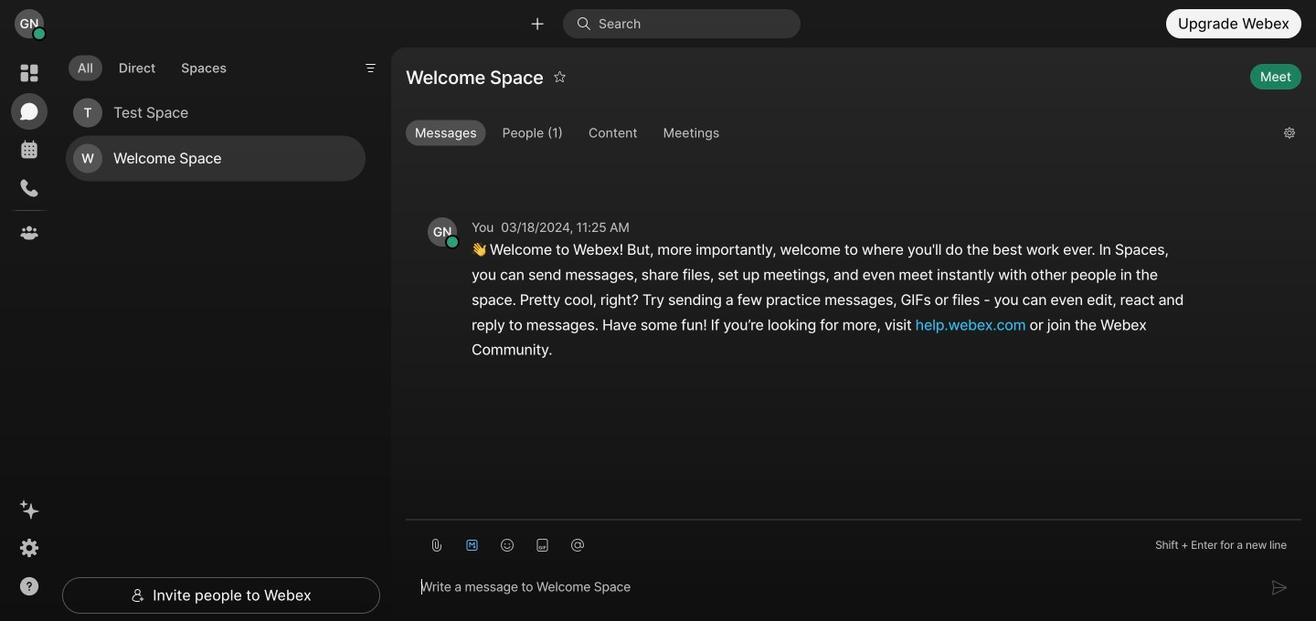 Task type: locate. For each thing, give the bounding box(es) containing it.
navigation
[[0, 48, 59, 622]]

webex tab list
[[11, 55, 48, 251]]

test space list item
[[66, 90, 366, 136]]

group
[[406, 120, 1270, 150]]

tab list
[[64, 44, 240, 86]]



Task type: vqa. For each thing, say whether or not it's contained in the screenshot.
navigation
yes



Task type: describe. For each thing, give the bounding box(es) containing it.
message composer toolbar element
[[406, 521, 1302, 563]]

welcome space list item
[[66, 136, 366, 182]]



